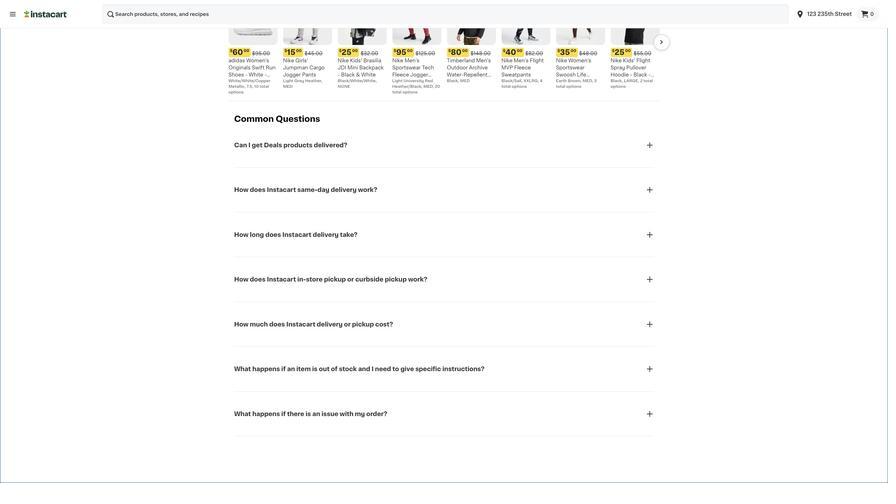 Task type: locate. For each thing, give the bounding box(es) containing it.
1 $ from the left
[[230, 49, 233, 53]]

$ 25 00 for $55.00
[[612, 49, 631, 56]]

white
[[249, 72, 263, 77], [361, 72, 376, 77]]

nike up jdi
[[338, 58, 349, 63]]

or inside how does instacart in-store pickup or curbside pickup work? dropdown button
[[347, 277, 354, 283]]

$40.00 original price: $82.00 element
[[502, 48, 551, 57]]

1 horizontal spatial $ 25 00
[[612, 49, 631, 56]]

1 flight from the left
[[530, 58, 544, 63]]

women's inside adidas women's originals swift run shoes - white - size 7.5 m
[[246, 58, 269, 63]]

$ up jumpman at the top of the page
[[285, 49, 287, 53]]

black
[[341, 72, 355, 77], [634, 72, 647, 77]]

$ 95 00
[[394, 49, 413, 56]]

girls'
[[296, 58, 308, 63]]

life
[[577, 72, 586, 77]]

00 left '$55.00'
[[625, 49, 631, 53]]

products
[[284, 143, 313, 148]]

men's down $95.00 original price: $125.00 element
[[405, 58, 420, 63]]

8 $ from the left
[[612, 49, 615, 53]]

pickup right store
[[324, 277, 346, 283]]

instructions?
[[443, 367, 485, 372]]

2 horizontal spatial men's
[[514, 58, 529, 63]]

$ 25 00 up spray on the right top of the page
[[612, 49, 631, 56]]

0 horizontal spatial i
[[249, 143, 251, 148]]

00 for $82.00
[[517, 49, 523, 53]]

kids' for pullover
[[623, 58, 635, 63]]

nike down "95"
[[392, 58, 403, 63]]

if
[[281, 367, 286, 372], [281, 412, 286, 417]]

nike for nike kids' flight spray pullover hoodie - black - 95c676 023
[[611, 58, 622, 63]]

0 horizontal spatial $ 25 00
[[339, 49, 358, 56]]

light inside nike girls' jumpman cargo jogger pants light grey heather, med
[[283, 79, 293, 83]]

women's down $35.00 original price: $48.00 element
[[569, 58, 591, 63]]

1 vertical spatial fleece
[[392, 72, 409, 77]]

0 horizontal spatial pants
[[302, 72, 316, 77]]

nike for nike girls' jumpman cargo jogger pants light grey heather, med
[[283, 58, 294, 63]]

$ 25 00 inside $25.00 original price: $55.00 element
[[612, 49, 631, 56]]

i inside dropdown button
[[249, 143, 251, 148]]

00
[[244, 49, 249, 53], [296, 49, 302, 53], [352, 49, 358, 53], [407, 49, 413, 53], [462, 49, 468, 53], [517, 49, 523, 53], [571, 49, 577, 53], [625, 49, 631, 53]]

1 how from the top
[[234, 187, 249, 193]]

1 vertical spatial happens
[[252, 412, 280, 417]]

pickup right the curbside
[[385, 277, 407, 283]]

total down "earth"
[[556, 85, 566, 89]]

with
[[340, 412, 354, 417]]

an left issue
[[312, 412, 320, 417]]

nike kids' flight spray pullover hoodie - black - 95c676 023
[[611, 58, 651, 84]]

jogger down jumpman at the top of the page
[[283, 72, 301, 77]]

$48.00
[[579, 51, 598, 56]]

what
[[234, 367, 251, 372], [234, 412, 251, 417]]

1 horizontal spatial med
[[460, 79, 470, 83]]

4 how from the top
[[234, 322, 249, 328]]

nike down 15
[[283, 58, 294, 63]]

$ inside $ 80 00
[[448, 49, 451, 53]]

00 right "95"
[[407, 49, 413, 53]]

brasilia
[[364, 58, 381, 63]]

$45.00
[[305, 51, 323, 56]]

fleece inside nike men's sportswear tech fleece jogger pants
[[392, 72, 409, 77]]

medium
[[582, 79, 602, 84], [447, 87, 467, 92]]

light left grey
[[283, 79, 293, 83]]

5 $ from the left
[[448, 49, 451, 53]]

$25.00 original price: $55.00 element
[[611, 48, 660, 57]]

$125.00
[[416, 51, 435, 56]]

black/white/white,
[[338, 79, 377, 83]]

1 vertical spatial i
[[372, 367, 374, 372]]

2 women's from the left
[[569, 58, 591, 63]]

nike kids' brasilia jdi mini backpack - black & white black/white/white, none
[[338, 58, 384, 89]]

0 horizontal spatial medium
[[447, 87, 467, 92]]

nike inside the nike women's sportswear swoosh life leggings, medium
[[556, 58, 567, 63]]

$82.00
[[525, 51, 543, 56]]

1 happens from the top
[[252, 367, 280, 372]]

25 inside $25.00 original price: $55.00 element
[[615, 49, 625, 56]]

4
[[540, 79, 543, 83]]

repellent
[[464, 72, 488, 77]]

is right the there
[[306, 412, 311, 417]]

2 how from the top
[[234, 232, 249, 238]]

$ for nike men's flight mvp fleece sweatpants
[[503, 49, 506, 53]]

0 horizontal spatial women's
[[246, 58, 269, 63]]

0 vertical spatial fleece
[[514, 65, 531, 70]]

pants up heather,
[[302, 72, 316, 77]]

if inside what happens if an item is out of stock and i need to give specific instructions? dropdown button
[[281, 367, 286, 372]]

$ up jdi
[[339, 49, 342, 53]]

fleece for sportswear
[[392, 72, 409, 77]]

med, down red
[[424, 85, 434, 89]]

0 horizontal spatial 25
[[342, 49, 352, 56]]

options down metallic,
[[229, 90, 244, 94]]

white down swift
[[249, 72, 263, 77]]

00 inside $ 95 00
[[407, 49, 413, 53]]

$ right $82.00
[[558, 49, 560, 53]]

medium down puffer
[[447, 87, 467, 92]]

sportswear up university
[[392, 65, 421, 70]]

light up the heather/black, at the left top of page
[[392, 79, 403, 83]]

instacart inside how much does instacart delivery or pickup cost? dropdown button
[[286, 322, 315, 328]]

1 horizontal spatial pickup
[[352, 322, 374, 328]]

$ 25 00 for $32.00
[[339, 49, 358, 56]]

fleece up sweatpants at the right top
[[514, 65, 531, 70]]

women's inside the nike women's sportswear swoosh life leggings, medium
[[569, 58, 591, 63]]

00 right 35
[[571, 49, 577, 53]]

nike inside nike men's flight mvp fleece sweatpants black/sail, xxlrg, 4 total options
[[502, 58, 513, 63]]

0 vertical spatial if
[[281, 367, 286, 372]]

med down 'water-'
[[460, 79, 470, 83]]

how for how long does instacart delivery take?
[[234, 232, 249, 238]]

25 inside $25.00 original price: $32.00 element
[[342, 49, 352, 56]]

0 vertical spatial pants
[[302, 72, 316, 77]]

2 25 from the left
[[615, 49, 625, 56]]

-
[[245, 72, 248, 77], [265, 72, 267, 77], [338, 72, 340, 77], [630, 72, 633, 77], [649, 72, 651, 77]]

black, down 'water-'
[[447, 79, 459, 83]]

2 kids' from the left
[[623, 58, 635, 63]]

1 vertical spatial if
[[281, 412, 286, 417]]

1 if from the top
[[281, 367, 286, 372]]

1 vertical spatial an
[[312, 412, 320, 417]]

$ inside the $ 40 00
[[503, 49, 506, 53]]

run
[[266, 65, 276, 70]]

2 $ from the left
[[285, 49, 287, 53]]

med, left "3"
[[583, 79, 593, 83]]

00 inside $ 35 00
[[571, 49, 577, 53]]

fleece
[[514, 65, 531, 70], [392, 72, 409, 77]]

0 vertical spatial is
[[312, 367, 318, 372]]

what inside what happens if an item is out of stock and i need to give specific instructions? dropdown button
[[234, 367, 251, 372]]

if left the there
[[281, 412, 286, 417]]

1 vertical spatial delivery
[[313, 232, 339, 238]]

jogger up university
[[410, 72, 428, 77]]

1 horizontal spatial an
[[312, 412, 320, 417]]

1 sportswear from the left
[[392, 65, 421, 70]]

0 vertical spatial med
[[460, 79, 470, 83]]

2 vertical spatial delivery
[[317, 322, 343, 328]]

1 - from the left
[[245, 72, 248, 77]]

6 00 from the left
[[517, 49, 523, 53]]

2 if from the top
[[281, 412, 286, 417]]

options inside "white/white/copper metallic, 7.5, 10 total options"
[[229, 90, 244, 94]]

total inside nike men's flight mvp fleece sweatpants black/sail, xxlrg, 4 total options
[[502, 85, 511, 89]]

95
[[396, 49, 407, 56]]

1 horizontal spatial jogger
[[410, 72, 428, 77]]

1 black, from the left
[[447, 79, 459, 83]]

1 00 from the left
[[244, 49, 249, 53]]

6 nike from the left
[[611, 58, 622, 63]]

1 what from the top
[[234, 367, 251, 372]]

0 horizontal spatial sportswear
[[392, 65, 421, 70]]

2 white from the left
[[361, 72, 376, 77]]

options down the brown,
[[566, 85, 582, 89]]

1 horizontal spatial men's
[[476, 58, 491, 63]]

nike for nike kids' brasilia jdi mini backpack - black & white black/white/white, none
[[338, 58, 349, 63]]

kids' up pullover
[[623, 58, 635, 63]]

$ 35 00
[[558, 49, 577, 56]]

1 horizontal spatial work?
[[408, 277, 428, 283]]

options down the heather/black, at the left top of page
[[403, 90, 418, 94]]

much
[[250, 322, 268, 328]]

mini
[[348, 65, 358, 70]]

0 vertical spatial medium
[[582, 79, 602, 84]]

shoes
[[229, 72, 244, 77]]

1 vertical spatial pants
[[392, 79, 406, 84]]

spray
[[611, 65, 625, 70]]

women's up swift
[[246, 58, 269, 63]]

25 up jdi
[[342, 49, 352, 56]]

item
[[296, 367, 311, 372]]

or
[[347, 277, 354, 283], [344, 322, 351, 328]]

$ inside $ 15 00
[[285, 49, 287, 53]]

kids' inside the nike kids' brasilia jdi mini backpack - black & white black/white/white, none
[[350, 58, 362, 63]]

1 horizontal spatial sportswear
[[556, 65, 585, 70]]

nike down 35
[[556, 58, 567, 63]]

1 vertical spatial is
[[306, 412, 311, 417]]

3 00 from the left
[[352, 49, 358, 53]]

2 men's from the left
[[476, 58, 491, 63]]

black, down hoodie
[[611, 79, 623, 83]]

instacart inside how does instacart same-day delivery work? dropdown button
[[267, 187, 296, 193]]

kids' up mini
[[350, 58, 362, 63]]

2 00 from the left
[[296, 49, 302, 53]]

medium inside the nike women's sportswear swoosh life leggings, medium
[[582, 79, 602, 84]]

$ up mvp
[[503, 49, 506, 53]]

00 for $32.00
[[352, 49, 358, 53]]

00 left the $32.00
[[352, 49, 358, 53]]

1 vertical spatial med
[[283, 85, 293, 89]]

$
[[230, 49, 233, 53], [285, 49, 287, 53], [339, 49, 342, 53], [394, 49, 396, 53], [448, 49, 451, 53], [503, 49, 506, 53], [558, 49, 560, 53], [612, 49, 615, 53]]

how does instacart in-store pickup or curbside pickup work? button
[[234, 267, 654, 293]]

what for what happens if an item is out of stock and i need to give specific instructions?
[[234, 367, 251, 372]]

nike up spray on the right top of the page
[[611, 58, 622, 63]]

00 right 80
[[462, 49, 468, 53]]

Search field
[[102, 4, 789, 24]]

$ inside $ 35 00
[[558, 49, 560, 53]]

0 horizontal spatial white
[[249, 72, 263, 77]]

1 horizontal spatial black,
[[611, 79, 623, 83]]

flight
[[530, 58, 544, 63], [637, 58, 651, 63]]

00 right 15
[[296, 49, 302, 53]]

i left get
[[249, 143, 251, 148]]

fleece up the heather/black, at the left top of page
[[392, 72, 409, 77]]

$ 25 00 inside $25.00 original price: $32.00 element
[[339, 49, 358, 56]]

$ 25 00 up mini
[[339, 49, 358, 56]]

00 inside the $ 40 00
[[517, 49, 523, 53]]

00 right 60
[[244, 49, 249, 53]]

3 men's from the left
[[514, 58, 529, 63]]

25
[[342, 49, 352, 56], [615, 49, 625, 56]]

$ 80 00
[[448, 49, 468, 56]]

0 vertical spatial what
[[234, 367, 251, 372]]

black down mini
[[341, 72, 355, 77]]

fleece inside nike men's flight mvp fleece sweatpants black/sail, xxlrg, 4 total options
[[514, 65, 531, 70]]

1 horizontal spatial flight
[[637, 58, 651, 63]]

pickup inside how much does instacart delivery or pickup cost? dropdown button
[[352, 322, 374, 328]]

store
[[306, 277, 323, 283]]

1 horizontal spatial is
[[312, 367, 318, 372]]

what inside what happens if there is an issue with my order? dropdown button
[[234, 412, 251, 417]]

None search field
[[102, 4, 789, 24]]

men's down $148.00
[[476, 58, 491, 63]]

1 horizontal spatial medium
[[582, 79, 602, 84]]

$ right the $32.00
[[394, 49, 396, 53]]

4 00 from the left
[[407, 49, 413, 53]]

5 nike from the left
[[556, 58, 567, 63]]

1 men's from the left
[[405, 58, 420, 63]]

nike inside nike men's sportswear tech fleece jogger pants
[[392, 58, 403, 63]]

1 horizontal spatial i
[[372, 367, 374, 372]]

1 women's from the left
[[246, 58, 269, 63]]

$ for nike girls' jumpman cargo jogger pants
[[285, 49, 287, 53]]

nike inside nike girls' jumpman cargo jogger pants light grey heather, med
[[283, 58, 294, 63]]

0 horizontal spatial kids'
[[350, 58, 362, 63]]

0 horizontal spatial fleece
[[392, 72, 409, 77]]

- for spray
[[630, 72, 633, 77]]

0 horizontal spatial flight
[[530, 58, 544, 63]]

0 horizontal spatial med
[[283, 85, 293, 89]]

- for jdi
[[338, 72, 340, 77]]

total right '10'
[[260, 85, 269, 89]]

1 $ 25 00 from the left
[[339, 49, 358, 56]]

total right 2
[[644, 79, 653, 83]]

white down backpack
[[361, 72, 376, 77]]

00 for $48.00
[[571, 49, 577, 53]]

men's inside nike men's sportswear tech fleece jogger pants
[[405, 58, 420, 63]]

6 $ from the left
[[503, 49, 506, 53]]

how for how much does instacart delivery or pickup cost?
[[234, 322, 249, 328]]

sportswear inside the nike women's sportswear swoosh life leggings, medium
[[556, 65, 585, 70]]

questions
[[276, 115, 320, 123]]

flight for fleece
[[530, 58, 544, 63]]

white inside adidas women's originals swift run shoes - white - size 7.5 m
[[249, 72, 263, 77]]

nike men's sportswear tech fleece jogger pants
[[392, 58, 434, 84]]

options down "black/sail,"
[[512, 85, 527, 89]]

0 vertical spatial happens
[[252, 367, 280, 372]]

2 happens from the top
[[252, 412, 280, 417]]

$ for nike men's sportswear tech fleece jogger pants
[[394, 49, 396, 53]]

an
[[287, 367, 295, 372], [312, 412, 320, 417]]

nike
[[283, 58, 294, 63], [338, 58, 349, 63], [392, 58, 403, 63], [502, 58, 513, 63], [556, 58, 567, 63], [611, 58, 622, 63]]

men's down $40.00 original price: $82.00 element on the top right of page
[[514, 58, 529, 63]]

2 flight from the left
[[637, 58, 651, 63]]

1 horizontal spatial black
[[634, 72, 647, 77]]

swoosh
[[556, 72, 576, 77]]

1 horizontal spatial 25
[[615, 49, 625, 56]]

0 horizontal spatial black,
[[447, 79, 459, 83]]

2 sportswear from the left
[[556, 65, 585, 70]]

7 00 from the left
[[571, 49, 577, 53]]

med down jumpman at the top of the page
[[283, 85, 293, 89]]

men's inside 'timberland men's outdoor archive water-repellent puffer jacket, medium'
[[476, 58, 491, 63]]

pullover
[[627, 65, 647, 70]]

black, for 25
[[611, 79, 623, 83]]

2 light from the left
[[392, 79, 403, 83]]

light inside light university red heather/black, med, 20 total options
[[392, 79, 403, 83]]

1 kids' from the left
[[350, 58, 362, 63]]

1 horizontal spatial kids'
[[623, 58, 635, 63]]

023
[[632, 79, 642, 84]]

flight inside nike kids' flight spray pullover hoodie - black - 95c676 023
[[637, 58, 651, 63]]

white inside the nike kids' brasilia jdi mini backpack - black & white black/white/white, none
[[361, 72, 376, 77]]

1 vertical spatial or
[[344, 322, 351, 328]]

$ inside $ 60 00
[[230, 49, 233, 53]]

delivery
[[331, 187, 357, 193], [313, 232, 339, 238], [317, 322, 343, 328]]

3 nike from the left
[[392, 58, 403, 63]]

black inside nike kids' flight spray pullover hoodie - black - 95c676 023
[[634, 72, 647, 77]]

$ inside $ 95 00
[[394, 49, 396, 53]]

total down the heather/black, at the left top of page
[[392, 90, 402, 94]]

black inside the nike kids' brasilia jdi mini backpack - black & white black/white/white, none
[[341, 72, 355, 77]]

kids' inside nike kids' flight spray pullover hoodie - black - 95c676 023
[[623, 58, 635, 63]]

flight down '$55.00'
[[637, 58, 651, 63]]

10
[[254, 85, 259, 89]]

1 black from the left
[[341, 72, 355, 77]]

0 horizontal spatial is
[[306, 412, 311, 417]]

- inside the nike kids' brasilia jdi mini backpack - black & white black/white/white, none
[[338, 72, 340, 77]]

my
[[355, 412, 365, 417]]

1 vertical spatial medium
[[447, 87, 467, 92]]

1 horizontal spatial pants
[[392, 79, 406, 84]]

adidas
[[229, 58, 245, 63]]

3 - from the left
[[338, 72, 340, 77]]

pickup left the cost?
[[352, 322, 374, 328]]

black up 2
[[634, 72, 647, 77]]

1 horizontal spatial light
[[392, 79, 403, 83]]

i right "and"
[[372, 367, 374, 372]]

00 inside $ 60 00
[[244, 49, 249, 53]]

0 horizontal spatial work?
[[358, 187, 377, 193]]

0 vertical spatial work?
[[358, 187, 377, 193]]

1 horizontal spatial med,
[[583, 79, 593, 83]]

0 vertical spatial i
[[249, 143, 251, 148]]

if left item
[[281, 367, 286, 372]]

1 vertical spatial work?
[[408, 277, 428, 283]]

5 00 from the left
[[462, 49, 468, 53]]

7 $ from the left
[[558, 49, 560, 53]]

take?
[[340, 232, 358, 238]]

$ 15 00
[[285, 49, 302, 56]]

1 jogger from the left
[[283, 72, 301, 77]]

4 $ from the left
[[394, 49, 396, 53]]

00 inside $ 15 00
[[296, 49, 302, 53]]

sportswear up swoosh
[[556, 65, 585, 70]]

1 nike from the left
[[283, 58, 294, 63]]

large,
[[624, 79, 639, 83]]

nike up mvp
[[502, 58, 513, 63]]

15
[[287, 49, 295, 56]]

sportswear inside nike men's sportswear tech fleece jogger pants
[[392, 65, 421, 70]]

0 horizontal spatial light
[[283, 79, 293, 83]]

options down 95c676
[[611, 85, 626, 89]]

women's for 60
[[246, 58, 269, 63]]

jogger
[[283, 72, 301, 77], [410, 72, 428, 77]]

0 vertical spatial an
[[287, 367, 295, 372]]

0 horizontal spatial black
[[341, 72, 355, 77]]

$ up timberland
[[448, 49, 451, 53]]

3 $ from the left
[[339, 49, 342, 53]]

25 up spray on the right top of the page
[[615, 49, 625, 56]]

leggings,
[[556, 79, 581, 84]]

$ up adidas
[[230, 49, 233, 53]]

00 right 40
[[517, 49, 523, 53]]

$55.00
[[634, 51, 652, 56]]

is left out
[[312, 367, 318, 372]]

4 nike from the left
[[502, 58, 513, 63]]

2 black, from the left
[[611, 79, 623, 83]]

fleece for flight
[[514, 65, 531, 70]]

3 how from the top
[[234, 277, 249, 283]]

40
[[506, 49, 516, 56]]

2 horizontal spatial pickup
[[385, 277, 407, 283]]

of
[[331, 367, 338, 372]]

total down "black/sail,"
[[502, 85, 511, 89]]

00 inside $ 80 00
[[462, 49, 468, 53]]

an left item
[[287, 367, 295, 372]]

black, inside the black, large, 2 total options
[[611, 79, 623, 83]]

1 horizontal spatial white
[[361, 72, 376, 77]]

happens
[[252, 367, 280, 372], [252, 412, 280, 417]]

2 what from the top
[[234, 412, 251, 417]]

how for how does instacart same-day delivery work?
[[234, 187, 249, 193]]

123 235th street button
[[792, 4, 856, 24]]

0 button
[[856, 7, 880, 21]]

1 horizontal spatial fleece
[[514, 65, 531, 70]]

long
[[250, 232, 264, 238]]

nike for nike women's sportswear swoosh life leggings, medium
[[556, 58, 567, 63]]

0 horizontal spatial jogger
[[283, 72, 301, 77]]

$ for nike kids' brasilia jdi mini backpack - black & white
[[339, 49, 342, 53]]

8 00 from the left
[[625, 49, 631, 53]]

give
[[401, 367, 414, 372]]

1 horizontal spatial women's
[[569, 58, 591, 63]]

4 - from the left
[[630, 72, 633, 77]]

if for an
[[281, 367, 286, 372]]

1 white from the left
[[249, 72, 263, 77]]

if for there
[[281, 412, 286, 417]]

flight down $82.00
[[530, 58, 544, 63]]

is
[[312, 367, 318, 372], [306, 412, 311, 417]]

pants up the heather/black, at the left top of page
[[392, 79, 406, 84]]

hoodie
[[611, 72, 629, 77]]

black, for 80
[[447, 79, 459, 83]]

0 vertical spatial med,
[[583, 79, 593, 83]]

$ up spray on the right top of the page
[[612, 49, 615, 53]]

2 $ 25 00 from the left
[[612, 49, 631, 56]]

work?
[[358, 187, 377, 193], [408, 277, 428, 283]]

$148.00
[[471, 51, 491, 56]]

nike inside the nike kids' brasilia jdi mini backpack - black & white black/white/white, none
[[338, 58, 349, 63]]

2 nike from the left
[[338, 58, 349, 63]]

medium down life
[[582, 79, 602, 84]]

tech
[[422, 65, 434, 70]]

1 light from the left
[[283, 79, 293, 83]]

0 horizontal spatial med,
[[424, 85, 434, 89]]

flight inside nike men's flight mvp fleece sweatpants black/sail, xxlrg, 4 total options
[[530, 58, 544, 63]]

$ 25 00
[[339, 49, 358, 56], [612, 49, 631, 56]]

0 horizontal spatial an
[[287, 367, 295, 372]]

0 horizontal spatial men's
[[405, 58, 420, 63]]

black/sail,
[[502, 79, 523, 83]]

sweatpants
[[502, 72, 531, 77]]

earth
[[556, 79, 567, 83]]

flight for pullover
[[637, 58, 651, 63]]

2 black from the left
[[634, 72, 647, 77]]

0 vertical spatial or
[[347, 277, 354, 283]]

1 vertical spatial med,
[[424, 85, 434, 89]]

00 for $95.00
[[244, 49, 249, 53]]

work? inside how does instacart in-store pickup or curbside pickup work? dropdown button
[[408, 277, 428, 283]]

nike inside nike kids' flight spray pullover hoodie - black - 95c676 023
[[611, 58, 622, 63]]

2 jogger from the left
[[410, 72, 428, 77]]

instacart
[[267, 187, 296, 193], [282, 232, 312, 238], [267, 277, 296, 283], [286, 322, 315, 328]]

1 vertical spatial what
[[234, 412, 251, 417]]

1 25 from the left
[[342, 49, 352, 56]]

if inside what happens if there is an issue with my order? dropdown button
[[281, 412, 286, 417]]

black,
[[447, 79, 459, 83], [611, 79, 623, 83]]

med
[[460, 79, 470, 83], [283, 85, 293, 89]]

i inside dropdown button
[[372, 367, 374, 372]]

same-
[[297, 187, 318, 193]]



Task type: vqa. For each thing, say whether or not it's contained in the screenshot.


Task type: describe. For each thing, give the bounding box(es) containing it.
20
[[435, 85, 440, 89]]

what happens if there is an issue with my order?
[[234, 412, 387, 417]]

pants inside nike men's sportswear tech fleece jogger pants
[[392, 79, 406, 84]]

options inside the black, large, 2 total options
[[611, 85, 626, 89]]

white/white/copper metallic, 7.5, 10 total options
[[229, 79, 271, 94]]

red
[[425, 79, 433, 83]]

2 - from the left
[[265, 72, 267, 77]]

black for pullover
[[634, 72, 647, 77]]

and
[[358, 367, 370, 372]]

cargo
[[310, 65, 325, 70]]

swift
[[252, 65, 265, 70]]

how does instacart in-store pickup or curbside pickup work?
[[234, 277, 428, 283]]

jdi
[[338, 65, 346, 70]]

issue
[[322, 412, 338, 417]]

$95.00 original price: $125.00 element
[[392, 48, 441, 57]]

35
[[560, 49, 570, 56]]

grey
[[294, 79, 304, 83]]

options inside light university red heather/black, med, 20 total options
[[403, 90, 418, 94]]

00 for $125.00
[[407, 49, 413, 53]]

$25.00 original price: $32.00 element
[[338, 48, 387, 57]]

how for how does instacart in-store pickup or curbside pickup work?
[[234, 277, 249, 283]]

$ for nike kids' flight spray pullover hoodie - black - 95c676 023
[[612, 49, 615, 53]]

delivery for or
[[317, 322, 343, 328]]

women's for 35
[[569, 58, 591, 63]]

5 - from the left
[[649, 72, 651, 77]]

$80.00 original price: $148.00 element
[[447, 48, 496, 57]]

what for what happens if there is an issue with my order?
[[234, 412, 251, 417]]

options inside nike men's flight mvp fleece sweatpants black/sail, xxlrg, 4 total options
[[512, 85, 527, 89]]

60
[[233, 49, 243, 56]]

235th
[[818, 11, 834, 17]]

how long does instacart delivery take? button
[[234, 222, 654, 248]]

originals
[[229, 65, 251, 70]]

kids' for mini
[[350, 58, 362, 63]]

common questions
[[234, 115, 320, 123]]

delivered?
[[314, 143, 348, 148]]

jogger inside nike girls' jumpman cargo jogger pants light grey heather, med
[[283, 72, 301, 77]]

total inside earth brown, med, 3 total options
[[556, 85, 566, 89]]

instacart logo image
[[24, 10, 67, 18]]

med inside nike girls' jumpman cargo jogger pants light grey heather, med
[[283, 85, 293, 89]]

123 235th street button
[[796, 4, 852, 24]]

total inside light university red heather/black, med, 20 total options
[[392, 90, 402, 94]]

how much does instacart delivery or pickup cost?
[[234, 322, 393, 328]]

instacart inside how does instacart in-store pickup or curbside pickup work? dropdown button
[[267, 277, 296, 283]]

total inside the black, large, 2 total options
[[644, 79, 653, 83]]

$ 60 00
[[230, 49, 249, 56]]

jumpman
[[283, 65, 308, 70]]

out
[[319, 367, 330, 372]]

how does instacart same-day delivery work?
[[234, 187, 377, 193]]

$15.00 original price: $45.00 element
[[283, 48, 332, 57]]

jacket,
[[464, 79, 482, 84]]

00 for $45.00
[[296, 49, 302, 53]]

delivery for take?
[[313, 232, 339, 238]]

happens for an
[[252, 367, 280, 372]]

25 for nike kids' flight spray pullover hoodie - black - 95c676 023
[[615, 49, 625, 56]]

happens for there
[[252, 412, 280, 417]]

xxlrg,
[[524, 79, 539, 83]]

0 vertical spatial delivery
[[331, 187, 357, 193]]

total inside "white/white/copper metallic, 7.5, 10 total options"
[[260, 85, 269, 89]]

black, med
[[447, 79, 470, 83]]

00 for $148.00
[[462, 49, 468, 53]]

how much does instacart delivery or pickup cost? button
[[234, 312, 654, 337]]

00 for $55.00
[[625, 49, 631, 53]]

deals
[[264, 143, 282, 148]]

80
[[451, 49, 462, 56]]

- for swift
[[245, 72, 248, 77]]

timberland men's outdoor archive water-repellent puffer jacket, medium
[[447, 58, 491, 92]]

&
[[356, 72, 360, 77]]

options inside earth brown, med, 3 total options
[[566, 85, 582, 89]]

stock
[[339, 367, 357, 372]]

0 horizontal spatial pickup
[[324, 277, 346, 283]]

work? inside how does instacart same-day delivery work? dropdown button
[[358, 187, 377, 193]]

in-
[[297, 277, 306, 283]]

curbside
[[355, 277, 384, 283]]

95c676
[[611, 79, 631, 84]]

7.5,
[[247, 85, 253, 89]]

med, inside earth brown, med, 3 total options
[[583, 79, 593, 83]]

how does instacart same-day delivery work? button
[[234, 177, 654, 203]]

specific
[[416, 367, 441, 372]]

men's for 95
[[405, 58, 420, 63]]

jogger inside nike men's sportswear tech fleece jogger pants
[[410, 72, 428, 77]]

adidas women's originals swift run shoes - white - size 7.5 m
[[229, 58, 276, 84]]

men's for 80
[[476, 58, 491, 63]]

$ for timberland men's outdoor archive water-repellent puffer jacket, medium
[[448, 49, 451, 53]]

3
[[594, 79, 597, 83]]

heather,
[[305, 79, 322, 83]]

nike for nike men's flight mvp fleece sweatpants black/sail, xxlrg, 4 total options
[[502, 58, 513, 63]]

medium inside 'timberland men's outdoor archive water-repellent puffer jacket, medium'
[[447, 87, 467, 92]]

backpack
[[359, 65, 384, 70]]

what happens if there is an issue with my order? button
[[234, 402, 654, 427]]

none
[[338, 85, 350, 89]]

$ for nike women's sportswear swoosh life leggings, medium
[[558, 49, 560, 53]]

order?
[[366, 412, 387, 417]]

$35.00 original price: $48.00 element
[[556, 48, 605, 57]]

cost?
[[375, 322, 393, 328]]

nike women's sportswear swoosh life leggings, medium
[[556, 58, 602, 84]]

pants inside nike girls' jumpman cargo jogger pants light grey heather, med
[[302, 72, 316, 77]]

water-
[[447, 72, 464, 77]]

or inside how much does instacart delivery or pickup cost? dropdown button
[[344, 322, 351, 328]]

men's inside nike men's flight mvp fleece sweatpants black/sail, xxlrg, 4 total options
[[514, 58, 529, 63]]

$ for adidas women's originals swift run shoes - white - size 7.5 m
[[230, 49, 233, 53]]

123
[[808, 11, 817, 17]]

metallic,
[[229, 85, 246, 89]]

archive
[[469, 65, 488, 70]]

instacart inside how long does instacart delivery take? dropdown button
[[282, 232, 312, 238]]

med, inside light university red heather/black, med, 20 total options
[[424, 85, 434, 89]]

can i get deals products delivered? button
[[234, 133, 654, 158]]

get
[[252, 143, 263, 148]]

7.5
[[240, 79, 247, 84]]

mvp
[[502, 65, 513, 70]]

25 for nike kids' brasilia jdi mini backpack - black & white
[[342, 49, 352, 56]]

how long does instacart delivery take?
[[234, 232, 358, 238]]

puffer
[[447, 79, 462, 84]]

$60.00 original price: $95.00 element
[[229, 48, 278, 57]]

to
[[393, 367, 399, 372]]

$ 40 00
[[503, 49, 523, 56]]

sportswear for 95
[[392, 65, 421, 70]]

black, large, 2 total options
[[611, 79, 653, 89]]

123 235th street
[[808, 11, 852, 17]]

timberland
[[447, 58, 475, 63]]

nike for nike men's sportswear tech fleece jogger pants
[[392, 58, 403, 63]]

nike men's flight mvp fleece sweatpants black/sail, xxlrg, 4 total options
[[502, 58, 544, 89]]

black for mini
[[341, 72, 355, 77]]

0
[[871, 12, 874, 17]]

outdoor
[[447, 65, 468, 70]]

item carousel region
[[219, 0, 670, 98]]

sportswear for 35
[[556, 65, 585, 70]]

what happens if an item is out of stock and i need to give specific instructions? button
[[234, 357, 654, 382]]

need
[[375, 367, 391, 372]]

white/white/copper
[[229, 79, 271, 83]]

2
[[640, 79, 643, 83]]

size
[[229, 79, 239, 84]]



